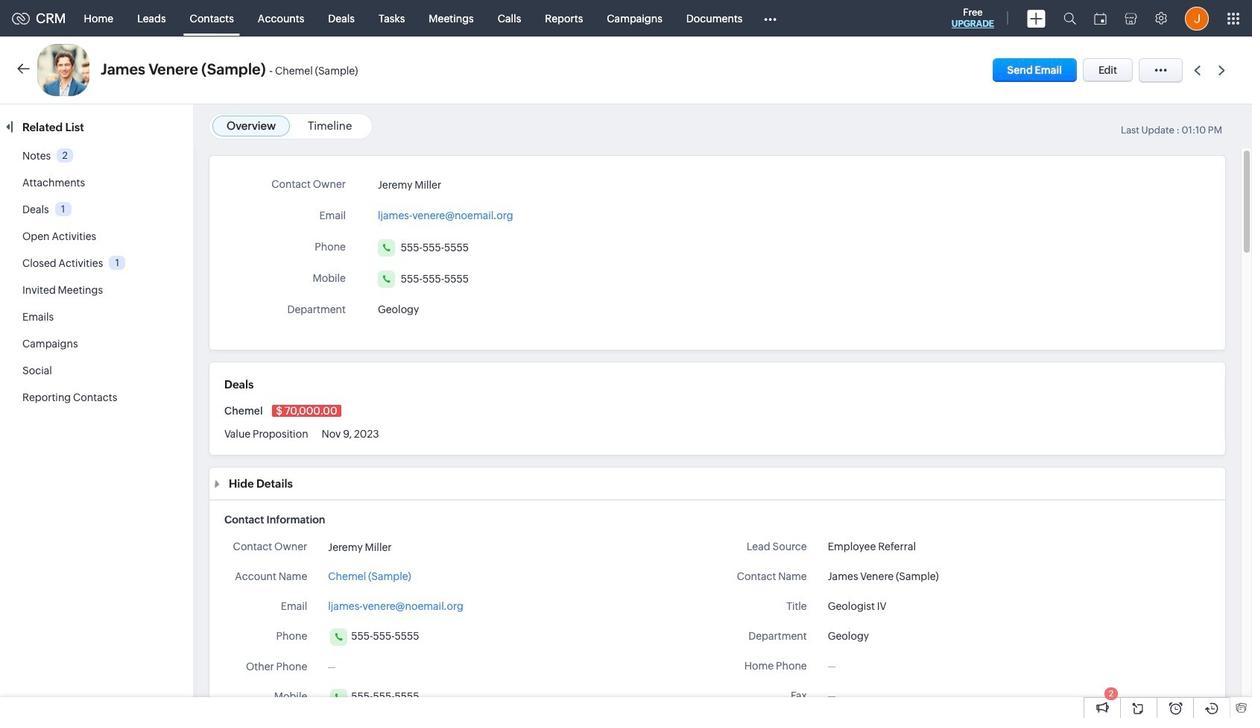 Task type: describe. For each thing, give the bounding box(es) containing it.
logo image
[[12, 12, 30, 24]]

create menu element
[[1019, 0, 1055, 36]]

search element
[[1055, 0, 1086, 37]]

previous record image
[[1195, 65, 1201, 75]]

profile element
[[1177, 0, 1219, 36]]

calendar image
[[1095, 12, 1107, 24]]

profile image
[[1186, 6, 1210, 30]]

next record image
[[1219, 65, 1229, 75]]

search image
[[1064, 12, 1077, 25]]

create menu image
[[1028, 9, 1046, 27]]



Task type: locate. For each thing, give the bounding box(es) containing it.
Other Modules field
[[755, 6, 787, 30]]



